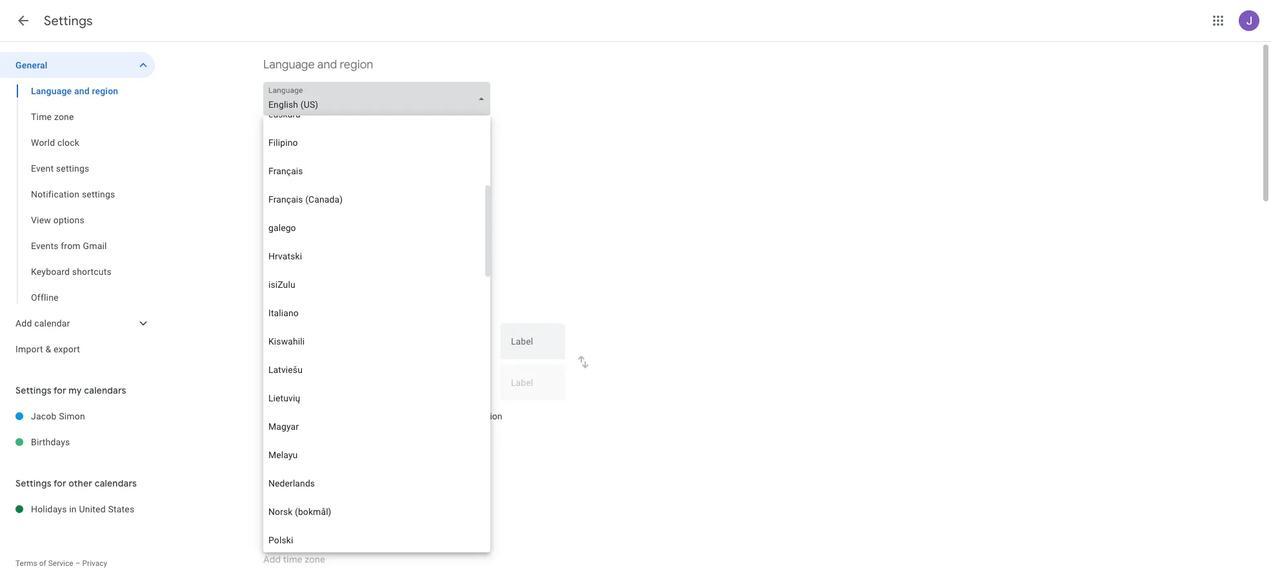 Task type: vqa. For each thing, say whether or not it's contained in the screenshot.
row group
no



Task type: describe. For each thing, give the bounding box(es) containing it.
settings for other calendars
[[15, 478, 137, 489]]

1 horizontal spatial world
[[263, 496, 294, 511]]

birthdays
[[31, 437, 70, 447]]

gmail
[[83, 241, 107, 251]]

zone inside tree
[[54, 112, 74, 122]]

states
[[108, 504, 134, 514]]

settings for notification settings
[[82, 189, 115, 199]]

jacob simon tree item
[[0, 403, 155, 429]]

0 horizontal spatial language
[[31, 86, 72, 96]]

general tree item
[[0, 52, 155, 78]]

1 to from the left
[[300, 411, 308, 421]]

general
[[15, 60, 47, 70]]

terms
[[15, 559, 37, 568]]

galego option
[[263, 214, 485, 242]]

hrvatski option
[[263, 242, 485, 270]]

settings for settings
[[44, 13, 93, 29]]

1 vertical spatial language and region
[[31, 86, 118, 96]]

united
[[79, 504, 106, 514]]

0 vertical spatial my
[[69, 385, 82, 396]]

settings for my calendars tree
[[0, 403, 155, 455]]

from
[[61, 241, 81, 251]]

1 vertical spatial time zone
[[263, 276, 317, 290]]

1 vertical spatial my
[[340, 411, 352, 421]]

view
[[31, 215, 51, 225]]

export
[[54, 344, 80, 354]]

italiano option
[[263, 299, 485, 327]]

zone left the current
[[408, 411, 427, 421]]

calendar
[[34, 318, 70, 328]]

isizulu option
[[263, 270, 485, 299]]

zone up display
[[291, 276, 317, 290]]

melayu option
[[263, 441, 485, 469]]

euskara option
[[263, 100, 485, 128]]

keyboard shortcuts
[[31, 267, 112, 277]]

event
[[31, 163, 54, 174]]

other
[[69, 478, 92, 489]]

secondary
[[314, 303, 356, 313]]

for for other
[[54, 478, 66, 489]]

add
[[15, 318, 32, 328]]

–
[[75, 559, 80, 568]]

settings for settings for my calendars
[[15, 385, 51, 396]]

ask
[[283, 411, 298, 421]]

français (canada)‎ option
[[263, 185, 485, 214]]

1 vertical spatial time
[[263, 276, 289, 290]]

service
[[48, 559, 73, 568]]

1 horizontal spatial clock
[[297, 496, 325, 511]]

birthdays link
[[31, 429, 155, 455]]

1 horizontal spatial time
[[388, 411, 405, 421]]

clock inside tree
[[57, 137, 79, 148]]

settings heading
[[44, 13, 93, 29]]

time inside group
[[31, 112, 52, 122]]

notification settings
[[31, 189, 115, 199]]

latviešu option
[[263, 356, 485, 384]]

terms of service – privacy
[[15, 559, 107, 568]]



Task type: locate. For each thing, give the bounding box(es) containing it.
1 horizontal spatial time
[[263, 276, 289, 290]]

0 vertical spatial time
[[31, 112, 52, 122]]

0 horizontal spatial world clock
[[31, 137, 79, 148]]

zone down isizulu option
[[378, 303, 397, 313]]

1 vertical spatial calendars
[[95, 478, 137, 489]]

settings up jacob
[[15, 385, 51, 396]]

my up jacob simon "tree item"
[[69, 385, 82, 396]]

jacob simon
[[31, 411, 85, 421]]

1 horizontal spatial language and region
[[263, 57, 373, 72]]

calendars up jacob simon "tree item"
[[84, 385, 126, 396]]

1 vertical spatial world
[[263, 496, 294, 511]]

in
[[69, 504, 77, 514]]

privacy link
[[82, 559, 107, 568]]

region down general tree item
[[92, 86, 118, 96]]

settings up holidays
[[15, 478, 51, 489]]

tree
[[0, 52, 155, 362]]

tree containing general
[[0, 52, 155, 362]]

time right primary
[[388, 411, 405, 421]]

settings for my calendars
[[15, 385, 126, 396]]

0 vertical spatial time zone
[[31, 112, 74, 122]]

add calendar
[[15, 318, 70, 328]]

my right update
[[340, 411, 352, 421]]

birthdays tree item
[[0, 429, 155, 455]]

zone up the event settings
[[54, 112, 74, 122]]

settings up options
[[82, 189, 115, 199]]

nederlands option
[[263, 469, 485, 498]]

holidays
[[31, 504, 67, 514]]

privacy
[[82, 559, 107, 568]]

1 horizontal spatial world clock
[[263, 496, 325, 511]]

0 horizontal spatial and
[[74, 86, 90, 96]]

location
[[470, 411, 502, 421]]

time zone up the event settings
[[31, 112, 74, 122]]

0 vertical spatial settings
[[44, 13, 93, 29]]

2 for from the top
[[54, 478, 66, 489]]

events from gmail
[[31, 241, 107, 251]]

holidays in united states link
[[31, 496, 155, 522]]

0 horizontal spatial time
[[31, 112, 52, 122]]

1 horizontal spatial and
[[317, 57, 337, 72]]

time zone
[[31, 112, 74, 122], [263, 276, 317, 290]]

settings
[[56, 163, 89, 174], [82, 189, 115, 199]]

1 horizontal spatial region
[[340, 57, 373, 72]]

time up display
[[263, 276, 289, 290]]

world clock
[[31, 137, 79, 148], [263, 496, 325, 511]]

1 vertical spatial time
[[388, 411, 405, 421]]

import
[[15, 344, 43, 354]]

notification
[[31, 189, 80, 199]]

time zone up display
[[263, 276, 317, 290]]

0 horizontal spatial time
[[358, 303, 376, 313]]

my
[[69, 385, 82, 396], [340, 411, 352, 421]]

0 vertical spatial calendars
[[84, 385, 126, 396]]

0 vertical spatial language and region
[[263, 57, 373, 72]]

of
[[39, 559, 46, 568]]

group
[[0, 78, 155, 310]]

ask to update my primary time zone to current location
[[283, 411, 502, 421]]

to
[[300, 411, 308, 421], [429, 411, 437, 421]]

0 horizontal spatial my
[[69, 385, 82, 396]]

0 vertical spatial language
[[263, 57, 315, 72]]

region
[[340, 57, 373, 72], [92, 86, 118, 96]]

primary
[[355, 411, 385, 421]]

1 vertical spatial clock
[[297, 496, 325, 511]]

offline
[[31, 292, 59, 303]]

region up euskara option
[[340, 57, 373, 72]]

and
[[317, 57, 337, 72], [74, 86, 90, 96]]

time
[[31, 112, 52, 122], [263, 276, 289, 290]]

1 vertical spatial settings
[[82, 189, 115, 199]]

options
[[53, 215, 84, 225]]

1 horizontal spatial to
[[429, 411, 437, 421]]

filipino option
[[263, 128, 485, 157]]

current
[[439, 411, 468, 421]]

and inside tree
[[74, 86, 90, 96]]

time up event on the left
[[31, 112, 52, 122]]

0 horizontal spatial to
[[300, 411, 308, 421]]

clock
[[57, 137, 79, 148], [297, 496, 325, 511]]

calendars for settings for my calendars
[[84, 385, 126, 396]]

for for my
[[54, 385, 66, 396]]

2 to from the left
[[429, 411, 437, 421]]

to left the current
[[429, 411, 437, 421]]

settings for event settings
[[56, 163, 89, 174]]

view options
[[31, 215, 84, 225]]

shortcuts
[[72, 267, 112, 277]]

Label for primary time zone. text field
[[511, 337, 555, 355]]

go back image
[[15, 13, 31, 28]]

keyboard
[[31, 267, 70, 277]]

Label for secondary time zone. text field
[[511, 378, 555, 396]]

None field
[[263, 82, 496, 116]]

0 vertical spatial world
[[31, 137, 55, 148]]

0 vertical spatial clock
[[57, 137, 79, 148]]

0 vertical spatial region
[[340, 57, 373, 72]]

settings up notification settings
[[56, 163, 89, 174]]

1 vertical spatial language
[[31, 86, 72, 96]]

1 for from the top
[[54, 385, 66, 396]]

display secondary time zone
[[283, 303, 397, 313]]

1 vertical spatial settings
[[15, 385, 51, 396]]

1 horizontal spatial my
[[340, 411, 352, 421]]

0 vertical spatial and
[[317, 57, 337, 72]]

time down isizulu option
[[358, 303, 376, 313]]

language and region
[[263, 57, 373, 72], [31, 86, 118, 96]]

terms of service link
[[15, 559, 73, 568]]

1 vertical spatial world clock
[[263, 496, 325, 511]]

for left other
[[54, 478, 66, 489]]

world
[[31, 137, 55, 148], [263, 496, 294, 511]]

group containing language and region
[[0, 78, 155, 310]]

for up jacob simon
[[54, 385, 66, 396]]

1 vertical spatial region
[[92, 86, 118, 96]]

0 vertical spatial for
[[54, 385, 66, 396]]

settings right go back icon
[[44, 13, 93, 29]]

zone
[[54, 112, 74, 122], [291, 276, 317, 290], [378, 303, 397, 313], [408, 411, 427, 421]]

magyar option
[[263, 412, 485, 441]]

1 horizontal spatial time zone
[[263, 276, 317, 290]]

to right ask on the left bottom of the page
[[300, 411, 308, 421]]

time
[[358, 303, 376, 313], [388, 411, 405, 421]]

0 horizontal spatial clock
[[57, 137, 79, 148]]

for
[[54, 385, 66, 396], [54, 478, 66, 489]]

0 horizontal spatial region
[[92, 86, 118, 96]]

1 horizontal spatial language
[[263, 57, 315, 72]]

lietuvių option
[[263, 384, 485, 412]]

display
[[283, 303, 312, 313]]

polski option
[[263, 526, 485, 554]]

0 horizontal spatial time zone
[[31, 112, 74, 122]]

import & export
[[15, 344, 80, 354]]

français option
[[263, 157, 485, 185]]

0 vertical spatial time
[[358, 303, 376, 313]]

settings
[[44, 13, 93, 29], [15, 385, 51, 396], [15, 478, 51, 489]]

0 vertical spatial world clock
[[31, 137, 79, 148]]

calendars up states
[[95, 478, 137, 489]]

1 vertical spatial for
[[54, 478, 66, 489]]

&
[[45, 344, 51, 354]]

0 vertical spatial settings
[[56, 163, 89, 174]]

kiswahili option
[[263, 327, 485, 356]]

jacob
[[31, 411, 56, 421]]

2 vertical spatial settings
[[15, 478, 51, 489]]

update
[[310, 411, 338, 421]]

0 horizontal spatial language and region
[[31, 86, 118, 96]]

calendars for settings for other calendars
[[95, 478, 137, 489]]

events
[[31, 241, 58, 251]]

settings for settings for other calendars
[[15, 478, 51, 489]]

holidays in united states
[[31, 504, 134, 514]]

simon
[[59, 411, 85, 421]]

calendars
[[84, 385, 126, 396], [95, 478, 137, 489]]

language
[[263, 57, 315, 72], [31, 86, 72, 96]]

norsk (bokmål)‎ option
[[263, 498, 485, 526]]

world inside group
[[31, 137, 55, 148]]

1 vertical spatial and
[[74, 86, 90, 96]]

holidays in united states tree item
[[0, 496, 155, 522]]

event settings
[[31, 163, 89, 174]]

0 horizontal spatial world
[[31, 137, 55, 148]]



